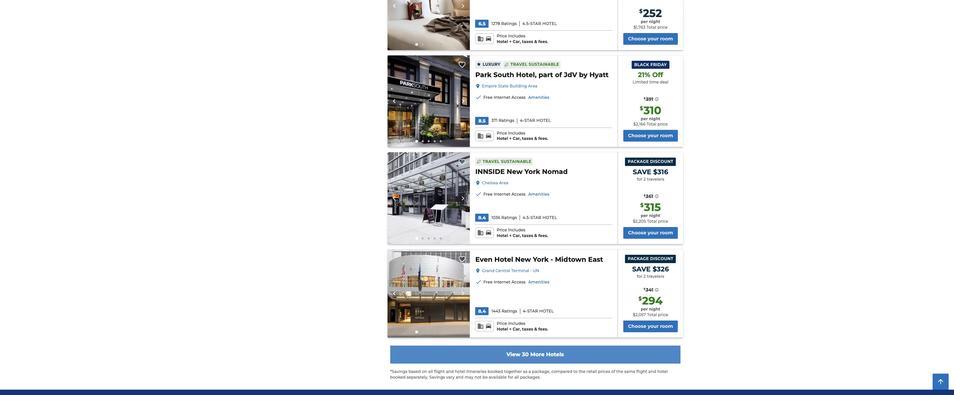 Task type: locate. For each thing, give the bounding box(es) containing it.
3 car, from the top
[[513, 234, 521, 239]]

go to image #2 image for 315
[[422, 238, 424, 240]]

price includes hotel + car, taxes & fees. down 1036 ratings
[[497, 228, 549, 239]]

limited time deal
[[633, 80, 669, 85]]

4.5-star hotel for 252
[[523, 21, 557, 26]]

fees. for 310
[[539, 136, 549, 141]]

go to image #3 image
[[428, 43, 430, 45], [428, 141, 430, 143], [428, 238, 430, 240], [428, 332, 430, 334]]

1 vertical spatial package discount
[[628, 257, 674, 262]]

1 go to image #1 image from the top
[[416, 43, 418, 46]]

car, down 1036 ratings
[[513, 234, 521, 239]]

per for 252
[[641, 19, 648, 24]]

0 vertical spatial booked
[[488, 370, 503, 375]]

0 vertical spatial package discount
[[628, 159, 674, 164]]

new
[[507, 168, 523, 176], [516, 256, 531, 264]]

for 2 travelers for 315
[[637, 177, 665, 182]]

2 fees. from the top
[[539, 136, 549, 141]]

1 car, from the top
[[513, 39, 521, 44]]

for 2 travelers down "save $326"
[[637, 274, 665, 279]]

0 vertical spatial travelers
[[647, 177, 665, 182]]

all
[[429, 370, 433, 375], [515, 376, 520, 381]]

1 vertical spatial discount
[[651, 257, 674, 262]]

of right prices
[[612, 370, 616, 375]]

retail
[[587, 370, 597, 375]]

1 discount from the top
[[651, 159, 674, 164]]

night inside "$ 294 per night $2,057 total price"
[[650, 307, 661, 312]]

hotel right same
[[658, 370, 668, 375]]

same
[[625, 370, 636, 375]]

1 go to image #2 image from the top
[[422, 43, 424, 45]]

2 go to image #2 image from the top
[[422, 141, 424, 143]]

includes for 310
[[509, 131, 526, 136]]

$ left the 310
[[640, 105, 644, 112]]

4-
[[520, 118, 525, 123], [523, 309, 528, 314]]

total inside $ 310 per night $2,166 total price
[[647, 122, 657, 127]]

star right 371 ratings
[[525, 118, 536, 123]]

price for 294
[[497, 322, 507, 327]]

total inside "$ 294 per night $2,057 total price"
[[648, 313, 658, 318]]

package for 294
[[628, 257, 650, 262]]

2 down save $316
[[644, 177, 646, 182]]

1 vertical spatial all
[[515, 376, 520, 381]]

of left jdv
[[556, 71, 563, 79]]

your down $ 310 per night $2,166 total price
[[648, 133, 659, 139]]

per up the $2,205
[[641, 214, 648, 219]]

room down '$ 252 per night $1,763 total price'
[[661, 36, 674, 42]]

luxury
[[483, 62, 501, 67]]

night inside $ 310 per night $2,166 total price
[[650, 116, 661, 121]]

1 hotel from the left
[[455, 370, 466, 375]]

vary
[[446, 376, 455, 381]]

3 your from the top
[[648, 230, 659, 236]]

$ 391
[[644, 97, 654, 103]]

0 vertical spatial free internet access amenities
[[484, 95, 550, 100]]

- left the midtown
[[551, 256, 554, 264]]

on site image
[[388, 55, 470, 147]]

photo carousel region
[[388, 0, 470, 50], [388, 55, 470, 147], [388, 153, 470, 245], [388, 250, 470, 338]]

ratings right 371
[[499, 118, 515, 123]]

1 vertical spatial area
[[500, 181, 509, 186]]

go to image #2 image for 294
[[422, 332, 424, 334]]

includes for 315
[[509, 228, 526, 233]]

view
[[507, 352, 521, 358]]

$ 310 per night $2,166 total price
[[634, 104, 668, 127]]

access for 315
[[512, 192, 526, 197]]

1 vertical spatial 2
[[644, 274, 646, 279]]

flight up savings
[[434, 370, 445, 375]]

travelers for 315
[[647, 177, 665, 182]]

your for 315
[[648, 230, 659, 236]]

341
[[646, 288, 654, 294]]

4 price from the top
[[497, 322, 507, 327]]

4- right 371 ratings
[[520, 118, 525, 123]]

8.4 left 1036 on the bottom right of page
[[479, 215, 486, 221]]

2 for 294
[[644, 274, 646, 279]]

1 vertical spatial 4.5-star hotel
[[523, 216, 558, 221]]

taxes for 310
[[522, 136, 534, 141]]

3 price from the top
[[497, 228, 507, 233]]

package discount up save $316
[[628, 159, 674, 164]]

2 package discount from the top
[[628, 257, 674, 262]]

2 room from the top
[[661, 133, 674, 139]]

price includes hotel + car, taxes & fees. down 371 ratings
[[497, 131, 549, 141]]

0 vertical spatial new
[[507, 168, 523, 176]]

$ for 294
[[639, 296, 642, 303]]

1 vertical spatial 4.5-
[[523, 216, 531, 221]]

free internet access amenities
[[484, 95, 550, 100], [484, 192, 550, 197], [484, 280, 550, 285]]

and up vary
[[446, 370, 454, 375]]

0 vertical spatial save
[[633, 168, 652, 176]]

1 per from the top
[[641, 19, 648, 24]]

for down "save $326"
[[637, 274, 643, 279]]

1 4.5- from the top
[[523, 21, 531, 26]]

2 travelers from the top
[[647, 274, 665, 279]]

1 price includes hotel + car, taxes & fees. from the top
[[497, 33, 549, 44]]

for for 294
[[637, 274, 643, 279]]

$
[[640, 8, 643, 14], [644, 97, 646, 100], [640, 105, 644, 112], [644, 194, 646, 197], [641, 203, 644, 209], [644, 288, 646, 291], [639, 296, 642, 303]]

+ down 1278 ratings
[[510, 39, 512, 44]]

1 horizontal spatial -
[[551, 256, 554, 264]]

price for 252
[[658, 25, 668, 30]]

0 vertical spatial 4-star hotel
[[520, 118, 551, 123]]

park south hotel, part of jdv by hyatt element
[[476, 70, 609, 80]]

price for 315
[[659, 219, 669, 224]]

for
[[637, 177, 643, 182], [637, 274, 643, 279], [508, 376, 514, 381]]

photo carousel region for 294
[[388, 250, 470, 338]]

price
[[658, 25, 668, 30], [658, 122, 668, 127], [659, 219, 669, 224], [659, 313, 669, 318]]

travelers down save $316
[[647, 177, 665, 182]]

amenities for 310
[[529, 95, 550, 100]]

2 photo carousel region from the top
[[388, 55, 470, 147]]

go to image #4 image for 310
[[434, 141, 436, 143]]

price includes hotel + car, taxes & fees. down 1443 ratings at the right
[[497, 322, 549, 332]]

3 choose from the top
[[629, 230, 647, 236]]

package discount
[[628, 159, 674, 164], [628, 257, 674, 262]]

access for 294
[[512, 280, 526, 285]]

2 per from the top
[[641, 116, 648, 121]]

go to image #5 image for 294
[[440, 332, 442, 334]]

2 choose from the top
[[629, 133, 647, 139]]

2 + from the top
[[510, 136, 512, 141]]

york inside innside new york nomad element
[[525, 168, 541, 176]]

371 ratings
[[492, 118, 515, 123]]

0 horizontal spatial hotel
[[455, 370, 466, 375]]

3 price includes hotel + car, taxes & fees. from the top
[[497, 228, 549, 239]]

free down "empire"
[[484, 95, 493, 100]]

+ down 371 ratings
[[510, 136, 512, 141]]

$ left 391
[[644, 97, 646, 100]]

2 vertical spatial for
[[508, 376, 514, 381]]

fees. for 294
[[539, 327, 549, 332]]

night for 310
[[650, 116, 661, 121]]

per inside '$ 252 per night $1,763 total price'
[[641, 19, 648, 24]]

2 car, from the top
[[513, 136, 521, 141]]

choose your room button down $2,057
[[624, 321, 678, 333]]

photo carousel region for 310
[[388, 55, 470, 147]]

the right to
[[579, 370, 586, 375]]

includes down 1036 ratings
[[509, 228, 526, 233]]

per inside "$ 294 per night $2,057 total price"
[[641, 307, 648, 312]]

2 vertical spatial internet
[[494, 280, 511, 285]]

0 vertical spatial all
[[429, 370, 433, 375]]

0 vertical spatial 2
[[644, 177, 646, 182]]

1 vertical spatial new
[[516, 256, 531, 264]]

go to image #1 image
[[416, 43, 418, 46], [416, 140, 418, 143], [416, 238, 418, 240], [416, 331, 418, 334]]

innside new york nomad element
[[476, 167, 568, 177]]

$2,057
[[634, 313, 647, 318]]

0 vertical spatial for
[[637, 177, 643, 182]]

price includes hotel + car, taxes & fees. down 1278 ratings
[[497, 33, 549, 44]]

4.5-star hotel
[[523, 21, 557, 26], [523, 216, 558, 221]]

2 price includes hotel + car, taxes & fees. from the top
[[497, 131, 549, 141]]

save $316
[[633, 168, 669, 176]]

$316
[[654, 168, 669, 176]]

star right 1278 ratings
[[531, 21, 542, 26]]

per up $2,057
[[641, 307, 648, 312]]

2 choose your room from the top
[[629, 133, 674, 139]]

0 vertical spatial internet
[[494, 95, 511, 100]]

package up save $316
[[628, 159, 650, 164]]

3 taxes from the top
[[522, 234, 534, 239]]

internet down central
[[494, 280, 511, 285]]

of inside park south hotel, part of jdv by hyatt element
[[556, 71, 563, 79]]

go to image #2 image
[[422, 43, 424, 45], [422, 141, 424, 143], [422, 238, 424, 240], [422, 332, 424, 334]]

3 go to image #3 image from the top
[[428, 238, 430, 240]]

package for 315
[[628, 159, 650, 164]]

choose your room button
[[624, 33, 678, 45], [624, 130, 678, 142], [624, 228, 678, 239], [624, 321, 678, 333]]

ratings for 252
[[502, 21, 517, 26]]

1 horizontal spatial area
[[529, 84, 538, 89]]

4 choose your room from the top
[[629, 324, 674, 330]]

night for 315
[[650, 214, 661, 219]]

2 for 2 travelers from the top
[[637, 274, 665, 279]]

taxes for 315
[[522, 234, 534, 239]]

free for 294
[[484, 280, 493, 285]]

2 free internet access amenities from the top
[[484, 192, 550, 197]]

3 internet from the top
[[494, 280, 511, 285]]

30
[[522, 352, 529, 358]]

price down 1443 ratings at the right
[[497, 322, 507, 327]]

1 horizontal spatial booked
[[488, 370, 503, 375]]

star right 1443 ratings at the right
[[528, 309, 539, 314]]

$ left 294
[[639, 296, 642, 303]]

$ inside "$ 294 per night $2,057 total price"
[[639, 296, 642, 303]]

free down the chelsea
[[484, 192, 493, 197]]

2 vertical spatial free
[[484, 280, 493, 285]]

315
[[645, 201, 661, 214]]

$ left 341
[[644, 288, 646, 291]]

8.4 for 315
[[479, 215, 486, 221]]

& for 315
[[535, 234, 538, 239]]

innside new york nomad
[[476, 168, 568, 176]]

internet for 294
[[494, 280, 511, 285]]

3 choose your room button from the top
[[624, 228, 678, 239]]

black friday
[[635, 62, 667, 67]]

save left $326
[[633, 266, 651, 274]]

sustainable up the part
[[529, 62, 560, 67]]

hotel
[[455, 370, 466, 375], [658, 370, 668, 375]]

un
[[533, 269, 540, 274]]

choose down $2,166
[[629, 133, 647, 139]]

star right 1036 ratings
[[531, 216, 542, 221]]

1 horizontal spatial flight
[[637, 370, 648, 375]]

2 go to image #3 image from the top
[[428, 141, 430, 143]]

1 vertical spatial save
[[633, 266, 651, 274]]

2 go to image #5 image from the top
[[440, 141, 442, 143]]

package up "save $326"
[[628, 257, 650, 262]]

access down innside new york nomad
[[512, 192, 526, 197]]

1 vertical spatial for
[[637, 274, 643, 279]]

travelers down "save $326"
[[647, 274, 665, 279]]

ratings
[[502, 21, 517, 26], [499, 118, 515, 123], [502, 216, 517, 221], [502, 309, 518, 314]]

free internet access amenities for 310
[[484, 95, 550, 100]]

0 horizontal spatial flight
[[434, 370, 445, 375]]

1 vertical spatial york
[[533, 256, 549, 264]]

price
[[497, 33, 507, 39], [497, 131, 507, 136], [497, 228, 507, 233], [497, 322, 507, 327]]

booked up available
[[488, 370, 503, 375]]

empire
[[482, 84, 497, 89]]

package discount up "save $326"
[[628, 257, 674, 262]]

1 4.5-star hotel from the top
[[523, 21, 557, 26]]

night inside $ 315 per night $2,205 total price
[[650, 214, 661, 219]]

hotel
[[543, 21, 557, 26], [497, 39, 509, 44], [537, 118, 551, 123], [497, 136, 509, 141], [543, 216, 558, 221], [497, 234, 509, 239], [495, 256, 514, 264], [540, 309, 554, 314], [497, 327, 509, 332]]

$ left 361
[[644, 194, 646, 197]]

3 night from the top
[[650, 214, 661, 219]]

0 horizontal spatial of
[[556, 71, 563, 79]]

1 free internet access amenities from the top
[[484, 95, 550, 100]]

package discount for 315
[[628, 159, 674, 164]]

go to image #4 image for 315
[[434, 238, 436, 240]]

1036 ratings
[[492, 216, 517, 221]]

1 choose from the top
[[629, 36, 647, 42]]

$ inside $ 310 per night $2,166 total price
[[640, 105, 644, 112]]

4 choose your room button from the top
[[624, 321, 678, 333]]

3 free from the top
[[484, 280, 493, 285]]

21%
[[639, 71, 651, 79]]

your down '$ 252 per night $1,763 total price'
[[648, 36, 659, 42]]

1 2 from the top
[[644, 177, 646, 182]]

0 vertical spatial of
[[556, 71, 563, 79]]

price down 294
[[659, 313, 669, 318]]

amenities for 315
[[529, 192, 550, 197]]

1 vertical spatial free
[[484, 192, 493, 197]]

1 horizontal spatial of
[[612, 370, 616, 375]]

8.4
[[479, 215, 486, 221], [479, 309, 486, 315]]

time
[[650, 80, 659, 85]]

hotel up may
[[455, 370, 466, 375]]

price includes hotel + car, taxes & fees.
[[497, 33, 549, 44], [497, 131, 549, 141], [497, 228, 549, 239], [497, 322, 549, 332]]

photo carousel region for 315
[[388, 153, 470, 245]]

1 internet from the top
[[494, 95, 511, 100]]

price down 1036 ratings
[[497, 228, 507, 233]]

0 vertical spatial access
[[512, 95, 526, 100]]

choose down $2,057
[[629, 324, 647, 330]]

3 free internet access amenities from the top
[[484, 280, 550, 285]]

go to image #1 image for 315
[[416, 238, 418, 240]]

$ 341
[[644, 288, 654, 294]]

1 package from the top
[[628, 159, 650, 164]]

3 go to image #4 image from the top
[[434, 238, 436, 240]]

0 vertical spatial 8.4
[[479, 215, 486, 221]]

room for 315
[[661, 230, 674, 236]]

4 car, from the top
[[513, 327, 521, 332]]

save for 294
[[633, 266, 651, 274]]

4 & from the top
[[535, 327, 538, 332]]

1 horizontal spatial the
[[617, 370, 624, 375]]

and right same
[[649, 370, 657, 375]]

per inside $ 310 per night $2,166 total price
[[641, 116, 648, 121]]

available
[[489, 376, 507, 381]]

$ inside $ 361
[[644, 194, 646, 197]]

0 horizontal spatial booked
[[390, 376, 406, 381]]

1 vertical spatial package
[[628, 257, 650, 262]]

friday
[[651, 62, 667, 67]]

choose your room down $1,763
[[629, 36, 674, 42]]

3 go to image #2 image from the top
[[422, 238, 424, 240]]

0 vertical spatial amenities
[[529, 95, 550, 100]]

0 vertical spatial package
[[628, 159, 650, 164]]

new up terminal
[[516, 256, 531, 264]]

price down the 310
[[658, 122, 668, 127]]

go to image #3 image for 310
[[428, 141, 430, 143]]

1 vertical spatial free internet access amenities
[[484, 192, 550, 197]]

room for 294
[[661, 324, 674, 330]]

choose
[[629, 36, 647, 42], [629, 133, 647, 139], [629, 230, 647, 236], [629, 324, 647, 330]]

choose your room button down $1,763
[[624, 33, 678, 45]]

0 vertical spatial travel sustainable
[[511, 62, 560, 67]]

+ for 310
[[510, 136, 512, 141]]

the left same
[[617, 370, 624, 375]]

grand central terminal - un
[[482, 269, 540, 274]]

for for 315
[[637, 177, 643, 182]]

ratings right 1036 on the bottom right of page
[[502, 216, 517, 221]]

car, down 1443 ratings at the right
[[513, 327, 521, 332]]

0 vertical spatial for 2 travelers
[[637, 177, 665, 182]]

4 fees. from the top
[[539, 327, 549, 332]]

0 horizontal spatial all
[[429, 370, 433, 375]]

1 for 2 travelers from the top
[[637, 177, 665, 182]]

state
[[498, 84, 509, 89]]

4 per from the top
[[641, 307, 648, 312]]

2 your from the top
[[648, 133, 659, 139]]

total inside '$ 252 per night $1,763 total price'
[[647, 25, 657, 30]]

price inside '$ 252 per night $1,763 total price'
[[658, 25, 668, 30]]

0 horizontal spatial the
[[579, 370, 586, 375]]

1 vertical spatial for 2 travelers
[[637, 274, 665, 279]]

1 vertical spatial 4-
[[523, 309, 528, 314]]

go to image #5 image
[[440, 43, 442, 45], [440, 141, 442, 143], [440, 238, 442, 240], [440, 332, 442, 334]]

room down $ 315 per night $2,205 total price
[[661, 230, 674, 236]]

price for 315
[[497, 228, 507, 233]]

$2,166
[[634, 122, 646, 127]]

3 go to image #5 image from the top
[[440, 238, 442, 240]]

york left the nomad
[[525, 168, 541, 176]]

4 go to image #1 image from the top
[[416, 331, 418, 334]]

$ inside $ 391
[[644, 97, 646, 100]]

1 vertical spatial amenities
[[529, 192, 550, 197]]

per inside $ 315 per night $2,205 total price
[[641, 214, 648, 219]]

for down save $316
[[637, 177, 643, 182]]

3 + from the top
[[510, 234, 512, 239]]

1 free from the top
[[484, 95, 493, 100]]

2 4.5-star hotel from the top
[[523, 216, 558, 221]]

2 2 from the top
[[644, 274, 646, 279]]

3 room from the top
[[661, 230, 674, 236]]

free internet access amenities down terminal
[[484, 280, 550, 285]]

2
[[644, 177, 646, 182], [644, 274, 646, 279]]

1 vertical spatial travel
[[483, 159, 500, 164]]

total for 294
[[648, 313, 658, 318]]

all right on
[[429, 370, 433, 375]]

4 photo carousel region from the top
[[388, 250, 470, 338]]

4 go to image #2 image from the top
[[422, 332, 424, 334]]

$ inside $ 315 per night $2,205 total price
[[641, 203, 644, 209]]

jdv
[[564, 71, 578, 79]]

4- right 1443 ratings at the right
[[523, 309, 528, 314]]

*savings
[[390, 370, 408, 375]]

together
[[505, 370, 522, 375]]

4 go to image #3 image from the top
[[428, 332, 430, 334]]

night
[[650, 19, 661, 24], [650, 116, 661, 121], [650, 214, 661, 219], [650, 307, 661, 312]]

1 package discount from the top
[[628, 159, 674, 164]]

$ inside $ 341
[[644, 288, 646, 291]]

ratings for save $316
[[502, 216, 517, 221]]

new inside even hotel new york - midtown east element
[[516, 256, 531, 264]]

1 vertical spatial travelers
[[647, 274, 665, 279]]

3 amenities from the top
[[529, 280, 550, 285]]

2 internet from the top
[[494, 192, 511, 197]]

access for 310
[[512, 95, 526, 100]]

1 horizontal spatial hotel
[[658, 370, 668, 375]]

per up $2,166
[[641, 116, 648, 121]]

4 includes from the top
[[509, 322, 526, 327]]

hotels
[[547, 352, 564, 358]]

1 night from the top
[[650, 19, 661, 24]]

sustainable up innside new york nomad element
[[501, 159, 532, 164]]

discount up $326
[[651, 257, 674, 262]]

1 travelers from the top
[[647, 177, 665, 182]]

1 access from the top
[[512, 95, 526, 100]]

booked down *savings
[[390, 376, 406, 381]]

fees.
[[539, 39, 549, 44], [539, 136, 549, 141], [539, 234, 549, 239], [539, 327, 549, 332]]

price down 371 ratings
[[497, 131, 507, 136]]

save
[[633, 168, 652, 176], [633, 266, 651, 274]]

1 vertical spatial 4-star hotel
[[523, 309, 554, 314]]

0 horizontal spatial travel
[[483, 159, 500, 164]]

4 go to image #5 image from the top
[[440, 332, 442, 334]]

choose down the $2,205
[[629, 230, 647, 236]]

flight
[[434, 370, 445, 375], [637, 370, 648, 375]]

price inside $ 310 per night $2,166 total price
[[658, 122, 668, 127]]

0 horizontal spatial -
[[531, 269, 532, 274]]

total right $2,166
[[647, 122, 657, 127]]

per
[[641, 19, 648, 24], [641, 116, 648, 121], [641, 214, 648, 219], [641, 307, 648, 312]]

2 vertical spatial amenities
[[529, 280, 550, 285]]

4 taxes from the top
[[522, 327, 534, 332]]

amenities down the nomad
[[529, 192, 550, 197]]

0 horizontal spatial area
[[500, 181, 509, 186]]

3 choose your room from the top
[[629, 230, 674, 236]]

travel sustainable up innside new york nomad element
[[483, 159, 532, 164]]

1 the from the left
[[579, 370, 586, 375]]

travel up hotel,
[[511, 62, 528, 67]]

1 vertical spatial internet
[[494, 192, 511, 197]]

free down grand
[[484, 280, 493, 285]]

go to image #1 image for 294
[[416, 331, 418, 334]]

$ for 341
[[644, 288, 646, 291]]

internet down state
[[494, 95, 511, 100]]

-
[[551, 256, 554, 264], [531, 269, 532, 274]]

area down hotel,
[[529, 84, 538, 89]]

your for 310
[[648, 133, 659, 139]]

0 vertical spatial sustainable
[[529, 62, 560, 67]]

your down "$ 294 per night $2,057 total price"
[[648, 324, 659, 330]]

1278 ratings
[[492, 21, 517, 26]]

3 & from the top
[[535, 234, 538, 239]]

3 access from the top
[[512, 280, 526, 285]]

amenities down park south hotel, part of jdv by hyatt element
[[529, 95, 550, 100]]

4- for 294
[[523, 309, 528, 314]]

price down 315
[[659, 219, 669, 224]]

0 vertical spatial 4.5-
[[523, 21, 531, 26]]

york up un at the bottom right of page
[[533, 256, 549, 264]]

total inside $ 315 per night $2,205 total price
[[648, 219, 658, 224]]

go to image #1 image for 310
[[416, 140, 418, 143]]

1 vertical spatial 8.4
[[479, 309, 486, 315]]

0 vertical spatial discount
[[651, 159, 674, 164]]

2 horizontal spatial and
[[649, 370, 657, 375]]

2 vertical spatial free internet access amenities
[[484, 280, 550, 285]]

prices
[[599, 370, 611, 375]]

for down together
[[508, 376, 514, 381]]

1 taxes from the top
[[522, 39, 534, 44]]

2 night from the top
[[650, 116, 661, 121]]

price includes hotel + car, taxes & fees. for 315
[[497, 228, 549, 239]]

1 horizontal spatial all
[[515, 376, 520, 381]]

fees. for 315
[[539, 234, 549, 239]]

4 room from the top
[[661, 324, 674, 330]]

1 vertical spatial of
[[612, 370, 616, 375]]

free internet access amenities down innside new york nomad
[[484, 192, 550, 197]]

compared
[[552, 370, 573, 375]]

by
[[580, 71, 588, 79]]

choose your room button down the $2,205
[[624, 228, 678, 239]]

0 vertical spatial 4.5-star hotel
[[523, 21, 557, 26]]

choose your room
[[629, 36, 674, 42], [629, 133, 674, 139], [629, 230, 674, 236], [629, 324, 674, 330]]

+ down 1036 ratings
[[510, 234, 512, 239]]

as
[[523, 370, 528, 375]]

1 vertical spatial booked
[[390, 376, 406, 381]]

your
[[648, 36, 659, 42], [648, 133, 659, 139], [648, 230, 659, 236], [648, 324, 659, 330]]

4.5- right 1036 ratings
[[523, 216, 531, 221]]

4.5- right 1278 ratings
[[523, 21, 531, 26]]

2 taxes from the top
[[522, 136, 534, 141]]

per up $1,763
[[641, 19, 648, 24]]

1 choose your room button from the top
[[624, 33, 678, 45]]

go to image #4 image for 294
[[434, 332, 436, 334]]

4 + from the top
[[510, 327, 512, 332]]

free for 315
[[484, 192, 493, 197]]

car, for 310
[[513, 136, 521, 141]]

3 photo carousel region from the top
[[388, 153, 470, 245]]

3 per from the top
[[641, 214, 648, 219]]

$ inside '$ 252 per night $1,763 total price'
[[640, 8, 643, 14]]

0 vertical spatial york
[[525, 168, 541, 176]]

1443
[[492, 309, 501, 314]]

car, for 315
[[513, 234, 521, 239]]

2 down "save $326"
[[644, 274, 646, 279]]

0 vertical spatial free
[[484, 95, 493, 100]]

of
[[556, 71, 563, 79], [612, 370, 616, 375]]

0 vertical spatial 4-
[[520, 118, 525, 123]]

3 fees. from the top
[[539, 234, 549, 239]]

4 go to image #4 image from the top
[[434, 332, 436, 334]]

choose your room down $2,166
[[629, 133, 674, 139]]

price inside $ 315 per night $2,205 total price
[[659, 219, 669, 224]]

go to image #3 image for 315
[[428, 238, 430, 240]]

- left un at the bottom right of page
[[531, 269, 532, 274]]

taxes
[[522, 39, 534, 44], [522, 136, 534, 141], [522, 234, 534, 239], [522, 327, 534, 332]]

2 go to image #4 image from the top
[[434, 141, 436, 143]]

east
[[589, 256, 604, 264]]

4 night from the top
[[650, 307, 661, 312]]

0 vertical spatial travel
[[511, 62, 528, 67]]

and
[[446, 370, 454, 375], [649, 370, 657, 375], [456, 376, 464, 381]]

night inside '$ 252 per night $1,763 total price'
[[650, 19, 661, 24]]

car, for 294
[[513, 327, 521, 332]]

2 vertical spatial access
[[512, 280, 526, 285]]

discount
[[651, 159, 674, 164], [651, 257, 674, 262]]

price inside "$ 294 per night $2,057 total price"
[[659, 313, 669, 318]]

go to image #4 image
[[434, 43, 436, 45], [434, 141, 436, 143], [434, 238, 436, 240], [434, 332, 436, 334]]

room down $ 310 per night $2,166 total price
[[661, 133, 674, 139]]

price down 1278 ratings
[[497, 33, 507, 39]]

ratings right 1443
[[502, 309, 518, 314]]

choose your room down $2,057
[[629, 324, 674, 330]]

1 vertical spatial access
[[512, 192, 526, 197]]



Task type: vqa. For each thing, say whether or not it's contained in the screenshot.
SLEEP INN SOUTH JORDAN-SANDY ELEMENT
no



Task type: describe. For each thing, give the bounding box(es) containing it.
deal
[[660, 80, 669, 85]]

for 2 travelers for 294
[[637, 274, 665, 279]]

separately.
[[407, 376, 429, 381]]

choose your room for 294
[[629, 324, 674, 330]]

night for 252
[[650, 19, 661, 24]]

grand
[[482, 269, 495, 274]]

new inside innside new york nomad element
[[507, 168, 523, 176]]

park
[[476, 71, 492, 79]]

south
[[494, 71, 515, 79]]

savings
[[430, 376, 445, 381]]

per for 310
[[641, 116, 648, 121]]

1443 ratings
[[492, 309, 518, 314]]

innside
[[476, 168, 505, 176]]

$1,763
[[634, 25, 646, 30]]

$2,205
[[633, 219, 647, 224]]

& for 294
[[535, 327, 538, 332]]

based
[[409, 370, 421, 375]]

391
[[646, 97, 654, 103]]

terminal
[[512, 269, 530, 274]]

1 choose your room from the top
[[629, 36, 674, 42]]

building
[[510, 84, 527, 89]]

packages.
[[521, 376, 541, 381]]

internet for 315
[[494, 192, 511, 197]]

1 go to image #4 image from the top
[[434, 43, 436, 45]]

go to image #3 image for 294
[[428, 332, 430, 334]]

2 the from the left
[[617, 370, 624, 375]]

ratings for save $326
[[502, 309, 518, 314]]

night for 294
[[650, 307, 661, 312]]

choose for 294
[[629, 324, 647, 330]]

+ for 294
[[510, 327, 512, 332]]

on
[[422, 370, 428, 375]]

21% off
[[639, 71, 664, 79]]

view 30 more hotels
[[507, 352, 564, 358]]

1 flight from the left
[[434, 370, 445, 375]]

*savings based on all flight and hotel itineraries booked together as a package, compared to the retail prices of the same flight and hotel booked separately. savings vary and may not be available for all packages.
[[390, 370, 668, 381]]

$ 252 per night $1,763 total price
[[634, 7, 668, 30]]

star for save $326
[[528, 309, 539, 314]]

1 your from the top
[[648, 36, 659, 42]]

midtown
[[556, 256, 587, 264]]

choose your room for 310
[[629, 133, 674, 139]]

0 vertical spatial -
[[551, 256, 554, 264]]

view 30 more hotels button
[[390, 346, 681, 365]]

4.5- for 252
[[523, 21, 531, 26]]

itineraries
[[467, 370, 487, 375]]

chelsea
[[482, 181, 499, 186]]

even hotel new york - midtown east
[[476, 256, 604, 264]]

4-star hotel for 294
[[523, 309, 554, 314]]

+ for 315
[[510, 234, 512, 239]]

choose your room button for 310
[[624, 130, 678, 142]]

be
[[483, 376, 488, 381]]

$ 294 per night $2,057 total price
[[634, 295, 669, 318]]

4.5-star hotel for save $316
[[523, 216, 558, 221]]

chelsea area
[[482, 181, 509, 186]]

1 vertical spatial travel sustainable
[[483, 159, 532, 164]]

252
[[644, 7, 663, 20]]

1 go to image #3 image from the top
[[428, 43, 430, 45]]

price for 294
[[659, 313, 669, 318]]

discount for 315
[[651, 159, 674, 164]]

371
[[492, 118, 498, 123]]

6.5
[[479, 21, 486, 27]]

price includes hotel + car, taxes & fees. for 310
[[497, 131, 549, 141]]

facade/entrance image
[[388, 153, 470, 245]]

1 photo carousel region from the top
[[388, 0, 470, 50]]

price includes hotel + car, taxes & fees. for 294
[[497, 322, 549, 332]]

4.5- for save $316
[[523, 216, 531, 221]]

free for 310
[[484, 95, 493, 100]]

$ for 315
[[641, 203, 644, 209]]

for inside *savings based on all flight and hotel itineraries booked together as a package, compared to the retail prices of the same flight and hotel booked separately. savings vary and may not be available for all packages.
[[508, 376, 514, 381]]

$ 361
[[644, 194, 654, 200]]

free internet access amenities for 315
[[484, 192, 550, 197]]

1 horizontal spatial travel
[[511, 62, 528, 67]]

package,
[[532, 370, 551, 375]]

$326
[[653, 266, 670, 274]]

4-star hotel for 310
[[520, 118, 551, 123]]

$ for 310
[[640, 105, 644, 112]]

even
[[476, 256, 493, 264]]

save for 315
[[633, 168, 652, 176]]

310
[[644, 104, 662, 117]]

choose your room button for 294
[[624, 321, 678, 333]]

1036
[[492, 216, 501, 221]]

361
[[646, 194, 654, 200]]

1 & from the top
[[535, 39, 538, 44]]

property building image
[[388, 250, 470, 338]]

8.5
[[479, 118, 486, 124]]

price for 310
[[658, 122, 668, 127]]

per for 315
[[641, 214, 648, 219]]

your for 294
[[648, 324, 659, 330]]

empire state building area
[[482, 84, 538, 89]]

travelers for 294
[[647, 274, 665, 279]]

ratings for 21% off
[[499, 118, 515, 123]]

not
[[475, 376, 482, 381]]

go to image #5 image for 310
[[440, 141, 442, 143]]

1 includes from the top
[[509, 33, 526, 39]]

star for save $316
[[531, 216, 542, 221]]

off
[[653, 71, 664, 79]]

total for 252
[[647, 25, 657, 30]]

limited
[[633, 80, 649, 85]]

black
[[635, 62, 650, 67]]

& for 310
[[535, 136, 538, 141]]

free internet access amenities for 294
[[484, 280, 550, 285]]

total for 315
[[648, 219, 658, 224]]

per for 294
[[641, 307, 648, 312]]

4- for 310
[[520, 118, 525, 123]]

choose for 310
[[629, 133, 647, 139]]

go to image #5 image for 315
[[440, 238, 442, 240]]

0 vertical spatial area
[[529, 84, 538, 89]]

internet for 310
[[494, 95, 511, 100]]

includes for 294
[[509, 322, 526, 327]]

2 hotel from the left
[[658, 370, 668, 375]]

294
[[643, 295, 663, 308]]

2 for 315
[[644, 177, 646, 182]]

a
[[529, 370, 531, 375]]

image 1 of 5 image
[[388, 0, 470, 50]]

star for 252
[[531, 21, 542, 26]]

even hotel new york - midtown east element
[[476, 255, 604, 265]]

save $326
[[633, 266, 670, 274]]

2 flight from the left
[[637, 370, 648, 375]]

1 + from the top
[[510, 39, 512, 44]]

amenities for 294
[[529, 280, 550, 285]]

hyatt
[[590, 71, 609, 79]]

go to image #2 image for 310
[[422, 141, 424, 143]]

1 go to image #5 image from the top
[[440, 43, 442, 45]]

1 fees. from the top
[[539, 39, 549, 44]]

to
[[574, 370, 578, 375]]

$ for 361
[[644, 194, 646, 197]]

discount for 294
[[651, 257, 674, 262]]

nomad
[[543, 168, 568, 176]]

central
[[496, 269, 511, 274]]

may
[[465, 376, 474, 381]]

$ 315 per night $2,205 total price
[[633, 201, 669, 224]]

part
[[539, 71, 554, 79]]

$ for 252
[[640, 8, 643, 14]]

8.4 for 294
[[479, 309, 486, 315]]

more
[[531, 352, 545, 358]]

room for 310
[[661, 133, 674, 139]]

1 vertical spatial sustainable
[[501, 159, 532, 164]]

choose your room for 315
[[629, 230, 674, 236]]

1 vertical spatial -
[[531, 269, 532, 274]]

1 room from the top
[[661, 36, 674, 42]]

park south hotel, part of jdv by hyatt
[[476, 71, 609, 79]]

1 horizontal spatial and
[[456, 376, 464, 381]]

of inside *savings based on all flight and hotel itineraries booked together as a package, compared to the retail prices of the same flight and hotel booked separately. savings vary and may not be available for all packages.
[[612, 370, 616, 375]]

york inside even hotel new york - midtown east element
[[533, 256, 549, 264]]

hotel,
[[517, 71, 537, 79]]

0 horizontal spatial and
[[446, 370, 454, 375]]

total for 310
[[647, 122, 657, 127]]

1278
[[492, 21, 501, 26]]

1 price from the top
[[497, 33, 507, 39]]

star for 21% off
[[525, 118, 536, 123]]

package discount for 294
[[628, 257, 674, 262]]



